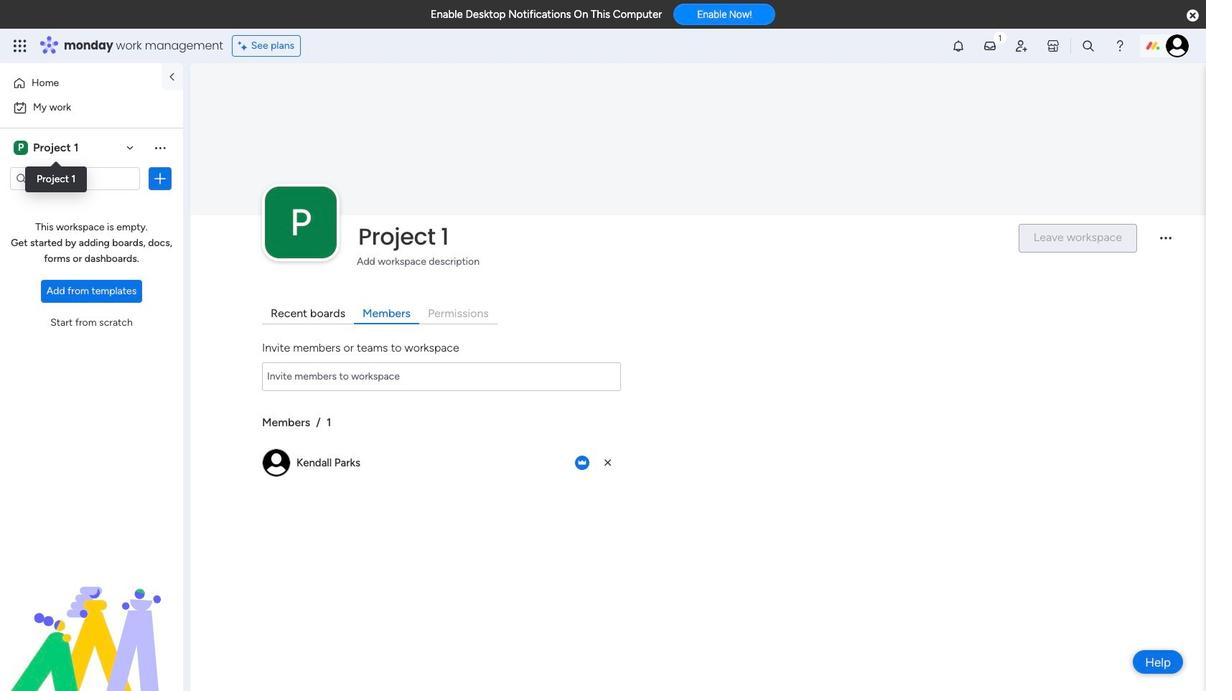Task type: describe. For each thing, give the bounding box(es) containing it.
Invite members to workspace text field
[[262, 363, 621, 391]]

select product image
[[13, 39, 27, 53]]

update feed image
[[983, 39, 998, 53]]

help image
[[1113, 39, 1128, 53]]

kendall parks image
[[1166, 34, 1189, 57]]

see plans image
[[238, 38, 251, 54]]

lottie animation element
[[0, 547, 183, 692]]

notifications image
[[952, 39, 966, 53]]

dapulse close image
[[1187, 9, 1199, 23]]

2 option from the top
[[9, 96, 175, 119]]

workspace selection element
[[14, 139, 81, 157]]

monday marketplace image
[[1046, 39, 1061, 53]]

1 image
[[994, 29, 1007, 46]]

workspace image
[[265, 187, 337, 258]]



Task type: locate. For each thing, give the bounding box(es) containing it.
invite members image
[[1015, 39, 1029, 53]]

search everything image
[[1082, 39, 1096, 53]]

option up workspace selection element
[[9, 96, 175, 119]]

lottie animation image
[[0, 547, 183, 692]]

1 vertical spatial option
[[9, 96, 175, 119]]

1 option from the top
[[9, 72, 153, 95]]

None text field
[[262, 363, 621, 391]]

option down the select product image
[[9, 72, 153, 95]]

Search in workspace field
[[30, 171, 120, 187]]

option
[[9, 72, 153, 95], [9, 96, 175, 119]]

workspace image
[[14, 140, 28, 156]]

None field
[[355, 222, 1007, 252]]

options image
[[153, 172, 167, 186]]

workspace options image
[[153, 141, 167, 155]]

v2 ellipsis image
[[1161, 237, 1172, 249]]

0 vertical spatial option
[[9, 72, 153, 95]]

new crown image
[[575, 456, 590, 470]]



Task type: vqa. For each thing, say whether or not it's contained in the screenshot.
WORK,
no



